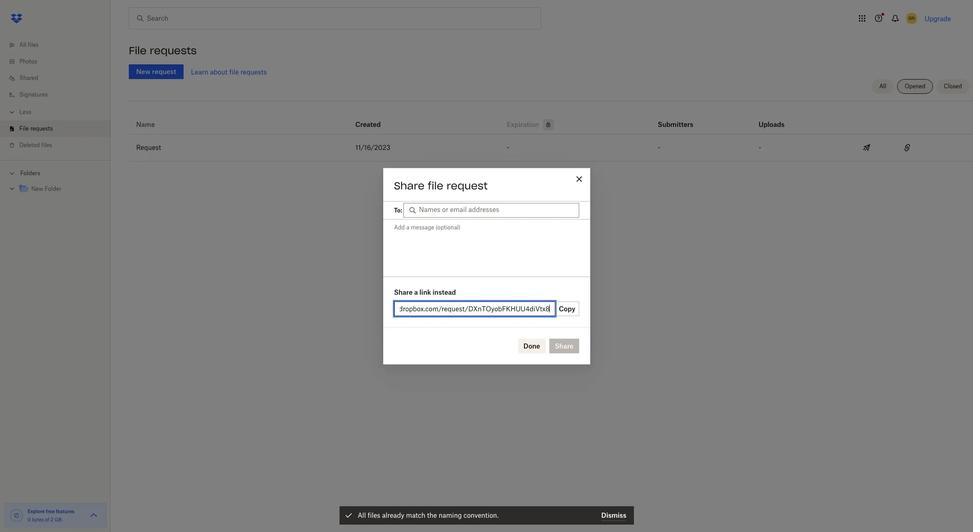 Task type: vqa. For each thing, say whether or not it's contained in the screenshot.
bottom File
yes



Task type: locate. For each thing, give the bounding box(es) containing it.
all files
[[19, 41, 39, 48]]

created button
[[355, 119, 381, 130]]

0 vertical spatial files
[[28, 41, 39, 48]]

file requests link
[[7, 121, 110, 137]]

2 vertical spatial requests
[[30, 125, 53, 132]]

1 vertical spatial file requests
[[19, 125, 53, 132]]

files right deleted
[[41, 142, 52, 149]]

1 horizontal spatial files
[[41, 142, 52, 149]]

all
[[19, 41, 26, 48], [879, 83, 886, 90], [358, 512, 366, 519]]

Contact input text field
[[419, 205, 574, 215]]

deleted files
[[19, 142, 52, 149]]

alert
[[339, 507, 634, 525]]

file requests
[[129, 44, 197, 57], [19, 125, 53, 132]]

0 horizontal spatial all
[[19, 41, 26, 48]]

all button
[[872, 79, 894, 94]]

0 horizontal spatial -
[[507, 144, 509, 151]]

all for all files
[[19, 41, 26, 48]]

1 vertical spatial all
[[879, 83, 886, 90]]

list
[[0, 31, 110, 160]]

file
[[229, 68, 239, 76], [428, 179, 443, 192]]

-
[[507, 144, 509, 151], [658, 144, 660, 151], [759, 144, 761, 151]]

requests right about
[[240, 68, 267, 76]]

table
[[129, 104, 973, 161]]

alert containing dismiss
[[339, 507, 634, 525]]

files inside alert
[[368, 512, 380, 519]]

1 vertical spatial file
[[19, 125, 29, 132]]

all for all
[[879, 83, 886, 90]]

copy button
[[555, 301, 579, 316]]

0 vertical spatial file requests
[[129, 44, 197, 57]]

0 horizontal spatial files
[[28, 41, 39, 48]]

folders button
[[0, 166, 110, 180]]

1 vertical spatial file
[[428, 179, 443, 192]]

share for share file request
[[394, 179, 425, 192]]

2 horizontal spatial files
[[368, 512, 380, 519]]

row containing name
[[129, 104, 973, 134]]

1 horizontal spatial all
[[358, 512, 366, 519]]

share left the a at left bottom
[[394, 288, 413, 296]]

0 horizontal spatial column header
[[658, 108, 695, 130]]

0 vertical spatial requests
[[150, 44, 197, 57]]

table containing name
[[129, 104, 973, 161]]

file requests inside "list item"
[[19, 125, 53, 132]]

0 vertical spatial file
[[129, 44, 147, 57]]

learn about file requests link
[[191, 68, 267, 76]]

0 horizontal spatial file
[[19, 125, 29, 132]]

shared link
[[7, 70, 110, 86]]

1 vertical spatial requests
[[240, 68, 267, 76]]

closed
[[944, 83, 962, 90]]

folders
[[20, 170, 40, 177]]

column header
[[658, 108, 695, 130], [759, 108, 795, 130]]

0 horizontal spatial file requests
[[19, 125, 53, 132]]

0 vertical spatial all
[[19, 41, 26, 48]]

file inside file requests link
[[19, 125, 29, 132]]

dismiss
[[601, 511, 626, 519]]

2 horizontal spatial -
[[759, 144, 761, 151]]

file requests up deleted files
[[19, 125, 53, 132]]

files
[[28, 41, 39, 48], [41, 142, 52, 149], [368, 512, 380, 519]]

1 horizontal spatial column header
[[759, 108, 795, 130]]

all up the photos
[[19, 41, 26, 48]]

signatures link
[[7, 86, 110, 103]]

gb
[[55, 517, 62, 523]]

all for all files already match the naming convention.
[[358, 512, 366, 519]]

quota usage element
[[9, 508, 24, 523]]

Share a link instead text field
[[400, 304, 550, 314]]

cell
[[933, 134, 973, 161]]

file
[[129, 44, 147, 57], [19, 125, 29, 132]]

file right about
[[229, 68, 239, 76]]

share a link instead
[[394, 288, 456, 296]]

2 horizontal spatial requests
[[240, 68, 267, 76]]

share
[[394, 179, 425, 192], [394, 288, 413, 296]]

1 horizontal spatial -
[[658, 144, 660, 151]]

copy link image
[[902, 142, 913, 153]]

free
[[46, 509, 55, 514]]

folder
[[45, 185, 61, 192]]

2 horizontal spatial all
[[879, 83, 886, 90]]

requests up deleted files
[[30, 125, 53, 132]]

1 row from the top
[[129, 104, 973, 134]]

2 share from the top
[[394, 288, 413, 296]]

1 share from the top
[[394, 179, 425, 192]]

files left already
[[368, 512, 380, 519]]

2 row from the top
[[129, 134, 973, 161]]

2 vertical spatial files
[[368, 512, 380, 519]]

file left request
[[428, 179, 443, 192]]

0 horizontal spatial requests
[[30, 125, 53, 132]]

requests
[[150, 44, 197, 57], [240, 68, 267, 76], [30, 125, 53, 132]]

deleted files link
[[7, 137, 110, 154]]

closed button
[[937, 79, 969, 94]]

1 vertical spatial files
[[41, 142, 52, 149]]

instead
[[433, 288, 456, 296]]

files up the photos
[[28, 41, 39, 48]]

file requests up learn
[[129, 44, 197, 57]]

share for share a link instead
[[394, 288, 413, 296]]

1 horizontal spatial file
[[428, 179, 443, 192]]

a
[[414, 288, 418, 296]]

row
[[129, 104, 973, 134], [129, 134, 973, 161]]

all left already
[[358, 512, 366, 519]]

done button
[[518, 339, 546, 353]]

share up to:
[[394, 179, 425, 192]]

signatures
[[19, 91, 48, 98]]

created
[[355, 121, 381, 128]]

done
[[524, 342, 540, 350]]

all inside all button
[[879, 83, 886, 90]]

all inside all files link
[[19, 41, 26, 48]]

2 vertical spatial all
[[358, 512, 366, 519]]

3 - from the left
[[759, 144, 761, 151]]

requests inside "list item"
[[30, 125, 53, 132]]

requests up learn
[[150, 44, 197, 57]]

all left opened
[[879, 83, 886, 90]]

new folder
[[31, 185, 61, 192]]

upgrade
[[925, 14, 951, 22]]

0 vertical spatial share
[[394, 179, 425, 192]]

copy
[[559, 305, 575, 312]]

less
[[19, 109, 31, 115]]

dropbox image
[[7, 9, 26, 28]]

1 vertical spatial share
[[394, 288, 413, 296]]

name
[[136, 121, 155, 128]]

0 vertical spatial file
[[229, 68, 239, 76]]



Task type: describe. For each thing, give the bounding box(es) containing it.
file inside dialog
[[428, 179, 443, 192]]

files for all files
[[28, 41, 39, 48]]

new folder link
[[18, 183, 103, 196]]

share file request dialog
[[383, 168, 590, 364]]

request
[[136, 144, 161, 151]]

files for all files already match the naming convention.
[[368, 512, 380, 519]]

row containing request
[[129, 134, 973, 161]]

all files already match the naming convention.
[[358, 512, 499, 519]]

11/16/2023
[[355, 144, 390, 151]]

1 horizontal spatial file requests
[[129, 44, 197, 57]]

of
[[45, 517, 49, 523]]

1 horizontal spatial requests
[[150, 44, 197, 57]]

naming
[[439, 512, 462, 519]]

photos
[[19, 58, 37, 65]]

features
[[56, 509, 74, 514]]

1 column header from the left
[[658, 108, 695, 130]]

deleted
[[19, 142, 40, 149]]

to:
[[394, 207, 402, 214]]

photos link
[[7, 53, 110, 70]]

1 - from the left
[[507, 144, 509, 151]]

file requests list item
[[0, 121, 110, 137]]

convention.
[[464, 512, 499, 519]]

send email image
[[861, 142, 872, 153]]

upgrade link
[[925, 14, 951, 22]]

explore
[[28, 509, 45, 514]]

request
[[447, 179, 488, 192]]

new
[[31, 185, 43, 192]]

1 horizontal spatial file
[[129, 44, 147, 57]]

0
[[28, 517, 31, 523]]

shared
[[19, 75, 38, 81]]

files for deleted files
[[41, 142, 52, 149]]

pro trial element
[[539, 119, 554, 130]]

opened
[[905, 83, 926, 90]]

2 - from the left
[[658, 144, 660, 151]]

explore free features 0 bytes of 2 gb
[[28, 509, 74, 523]]

already
[[382, 512, 404, 519]]

0 horizontal spatial file
[[229, 68, 239, 76]]

2 column header from the left
[[759, 108, 795, 130]]

learn
[[191, 68, 208, 76]]

link
[[420, 288, 431, 296]]

all files link
[[7, 37, 110, 53]]

dismiss button
[[601, 510, 626, 521]]

opened button
[[897, 79, 933, 94]]

less image
[[7, 108, 17, 117]]

2
[[51, 517, 53, 523]]

match
[[406, 512, 425, 519]]

the
[[427, 512, 437, 519]]

bytes
[[32, 517, 44, 523]]

share file request
[[394, 179, 488, 192]]

list containing all files
[[0, 31, 110, 160]]

learn about file requests
[[191, 68, 267, 76]]

Add a message (optional) text field
[[383, 219, 590, 275]]

about
[[210, 68, 228, 76]]



